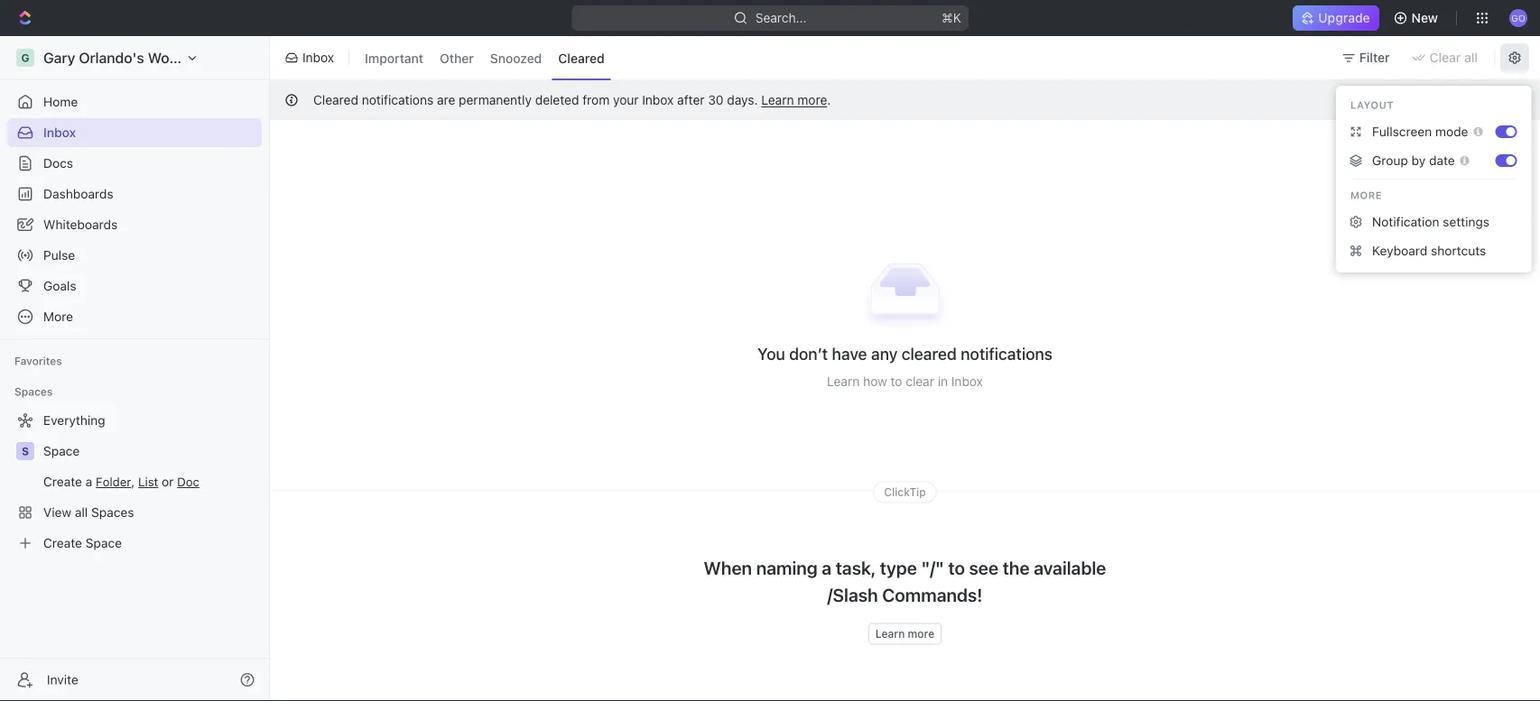 Task type: vqa. For each thing, say whether or not it's contained in the screenshot.
'date' for 1st THE DUE DATE DROPDOWN BUTTON from the top
no



Task type: describe. For each thing, give the bounding box(es) containing it.
you don't have any cleared notifications
[[758, 344, 1053, 364]]

dashboards link
[[7, 180, 262, 209]]

keyboard
[[1372, 243, 1428, 258]]

other
[[440, 50, 474, 65]]

your
[[613, 93, 639, 107]]

tab list containing important
[[355, 33, 615, 83]]

fullscreen mode button
[[1344, 117, 1496, 146]]

invite
[[47, 673, 78, 688]]

the
[[1003, 557, 1030, 579]]

shortcuts
[[1431, 243, 1486, 258]]

mode
[[1436, 124, 1469, 139]]

fullscreen
[[1372, 124, 1432, 139]]

upgrade link
[[1293, 5, 1379, 31]]

space, , element
[[16, 442, 34, 460]]

snoozed
[[490, 50, 542, 65]]

docs link
[[7, 149, 262, 178]]

in
[[938, 374, 948, 389]]

permanently
[[459, 93, 532, 107]]

goals
[[43, 279, 76, 293]]

pulse link
[[7, 241, 262, 270]]

important button
[[359, 44, 430, 72]]

by
[[1412, 153, 1426, 168]]

learn for learn how to clear in inbox
[[827, 374, 860, 389]]

date
[[1429, 153, 1455, 168]]

0 vertical spatial more
[[798, 93, 827, 107]]

pulse
[[43, 248, 75, 263]]

cleared for cleared
[[558, 50, 605, 65]]

don't
[[789, 344, 828, 364]]

commands!
[[882, 584, 983, 606]]

have
[[832, 344, 867, 364]]

to inside the when naming a task, type "/" to see the available /slash commands!
[[948, 557, 965, 579]]

1 horizontal spatial notifications
[[961, 344, 1053, 364]]

more
[[1351, 190, 1382, 201]]

days.
[[727, 93, 758, 107]]

group by date
[[1372, 153, 1455, 168]]

new
[[1412, 10, 1438, 25]]

how
[[863, 374, 887, 389]]

group
[[1372, 153, 1408, 168]]

after
[[677, 93, 705, 107]]

settings
[[1443, 214, 1490, 229]]

available
[[1034, 557, 1107, 579]]

/slash
[[828, 584, 878, 606]]

sidebar navigation
[[0, 36, 270, 702]]

layout
[[1351, 99, 1394, 111]]

favorites button
[[7, 350, 69, 372]]

a
[[822, 557, 832, 579]]



Task type: locate. For each thing, give the bounding box(es) containing it.
all
[[1465, 50, 1478, 65]]

1 horizontal spatial more
[[908, 628, 935, 640]]

cleared notifications are permanently deleted from your inbox after 30 days. learn more .
[[313, 93, 831, 107]]

learn more
[[876, 628, 935, 640]]

learn how to clear in inbox link
[[827, 374, 983, 389]]

1 horizontal spatial cleared
[[558, 50, 605, 65]]

more down commands!
[[908, 628, 935, 640]]

important
[[365, 50, 424, 65]]

2 vertical spatial learn
[[876, 628, 905, 640]]

"/"
[[921, 557, 944, 579]]

more
[[798, 93, 827, 107], [908, 628, 935, 640]]

to right how
[[891, 374, 902, 389]]

fullscreen mode
[[1372, 124, 1469, 139]]

inbox left important
[[302, 50, 334, 65]]

deleted
[[535, 93, 579, 107]]

0 horizontal spatial cleared
[[313, 93, 358, 107]]

keyboard shortcuts
[[1372, 243, 1486, 258]]

whiteboards link
[[7, 210, 262, 239]]

home
[[43, 94, 78, 109]]

notifications down important button
[[362, 93, 434, 107]]

snoozed button
[[484, 44, 548, 72]]

inbox right in
[[952, 374, 983, 389]]

notification settings button
[[1344, 208, 1525, 237]]

learn right days.
[[761, 93, 794, 107]]

⌘k
[[942, 10, 961, 25]]

cleared for cleared notifications are permanently deleted from your inbox after 30 days. learn more .
[[313, 93, 358, 107]]

any
[[871, 344, 898, 364]]

clear
[[1430, 50, 1461, 65]]

task,
[[836, 557, 876, 579]]

learn for learn more
[[876, 628, 905, 640]]

1 vertical spatial cleared
[[313, 93, 358, 107]]

1 vertical spatial learn
[[827, 374, 860, 389]]

0 horizontal spatial more
[[798, 93, 827, 107]]

group by date button
[[1344, 146, 1496, 175]]

upgrade
[[1319, 10, 1370, 25]]

clear all button
[[1405, 43, 1489, 72]]

when naming a task, type "/" to see the available /slash commands!
[[704, 557, 1107, 606]]

1 vertical spatial learn more link
[[868, 623, 942, 645]]

cleared button
[[552, 44, 611, 72]]

0 vertical spatial to
[[891, 374, 902, 389]]

notifications right cleared
[[961, 344, 1053, 364]]

1 horizontal spatial learn
[[827, 374, 860, 389]]

new button
[[1387, 4, 1449, 33]]

other button
[[434, 44, 480, 72]]

0 horizontal spatial to
[[891, 374, 902, 389]]

s
[[22, 445, 29, 458]]

.
[[827, 93, 831, 107]]

1 vertical spatial more
[[908, 628, 935, 640]]

inbox link
[[7, 118, 262, 147]]

see
[[969, 557, 999, 579]]

naming
[[756, 557, 818, 579]]

1 vertical spatial to
[[948, 557, 965, 579]]

clear
[[906, 374, 934, 389]]

tab list
[[355, 33, 615, 83]]

you
[[758, 344, 785, 364]]

learn more link
[[761, 93, 827, 107], [868, 623, 942, 645]]

0 vertical spatial notifications
[[362, 93, 434, 107]]

keyboard shortcuts button
[[1344, 237, 1525, 265]]

more right days.
[[798, 93, 827, 107]]

inbox right your
[[642, 93, 674, 107]]

learn down /slash
[[876, 628, 905, 640]]

to right "/"
[[948, 557, 965, 579]]

to
[[891, 374, 902, 389], [948, 557, 965, 579]]

learn how to clear in inbox
[[827, 374, 983, 389]]

learn more link right days.
[[761, 93, 827, 107]]

clear all
[[1430, 50, 1478, 65]]

notification settings
[[1372, 214, 1490, 229]]

0 horizontal spatial learn more link
[[761, 93, 827, 107]]

2 horizontal spatial learn
[[876, 628, 905, 640]]

1 horizontal spatial learn more link
[[868, 623, 942, 645]]

space link
[[43, 437, 258, 466]]

learn more link down commands!
[[868, 623, 942, 645]]

when
[[704, 557, 752, 579]]

inbox
[[302, 50, 334, 65], [642, 93, 674, 107], [43, 125, 76, 140], [952, 374, 983, 389]]

0 vertical spatial cleared
[[558, 50, 605, 65]]

learn
[[761, 93, 794, 107], [827, 374, 860, 389], [876, 628, 905, 640]]

spaces
[[14, 386, 53, 398]]

30
[[708, 93, 724, 107]]

0 vertical spatial learn more link
[[761, 93, 827, 107]]

whiteboards
[[43, 217, 118, 232]]

cleared inside button
[[558, 50, 605, 65]]

type
[[880, 557, 917, 579]]

notification
[[1372, 214, 1440, 229]]

0 horizontal spatial notifications
[[362, 93, 434, 107]]

learn down 'have'
[[827, 374, 860, 389]]

dashboards
[[43, 186, 113, 201]]

0 vertical spatial learn
[[761, 93, 794, 107]]

cleared
[[902, 344, 957, 364]]

search...
[[755, 10, 807, 25]]

goals link
[[7, 272, 262, 301]]

space
[[43, 444, 80, 459]]

inbox down home
[[43, 125, 76, 140]]

are
[[437, 93, 455, 107]]

1 horizontal spatial to
[[948, 557, 965, 579]]

1 vertical spatial notifications
[[961, 344, 1053, 364]]

0 horizontal spatial learn
[[761, 93, 794, 107]]

from
[[583, 93, 610, 107]]

cleared
[[558, 50, 605, 65], [313, 93, 358, 107]]

docs
[[43, 156, 73, 171]]

notifications
[[362, 93, 434, 107], [961, 344, 1053, 364]]

clicktip
[[884, 486, 926, 499]]

inbox inside sidebar navigation
[[43, 125, 76, 140]]

home link
[[7, 88, 262, 116]]

favorites
[[14, 355, 62, 367]]



